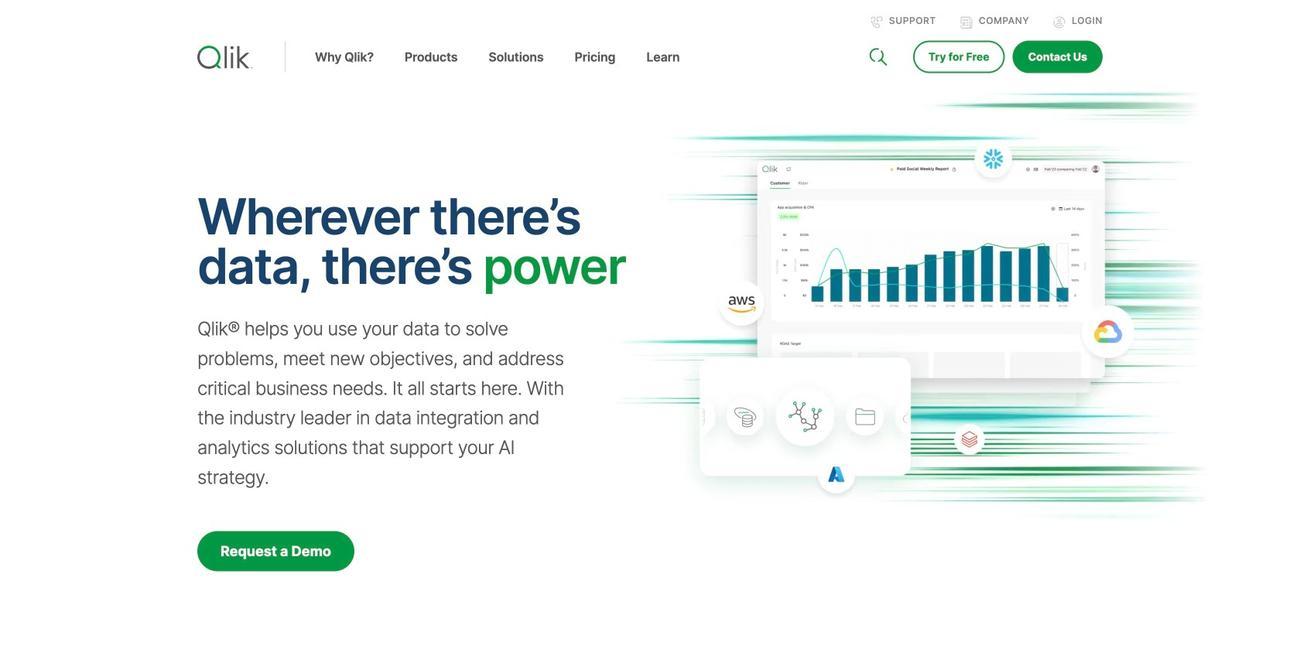 Task type: locate. For each thing, give the bounding box(es) containing it.
login image
[[1054, 16, 1066, 29]]

support image
[[871, 16, 883, 29]]



Task type: describe. For each thing, give the bounding box(es) containing it.
company image
[[961, 16, 973, 29]]

qlik image
[[197, 46, 253, 69]]



Task type: vqa. For each thing, say whether or not it's contained in the screenshot.
Qlik image
yes



